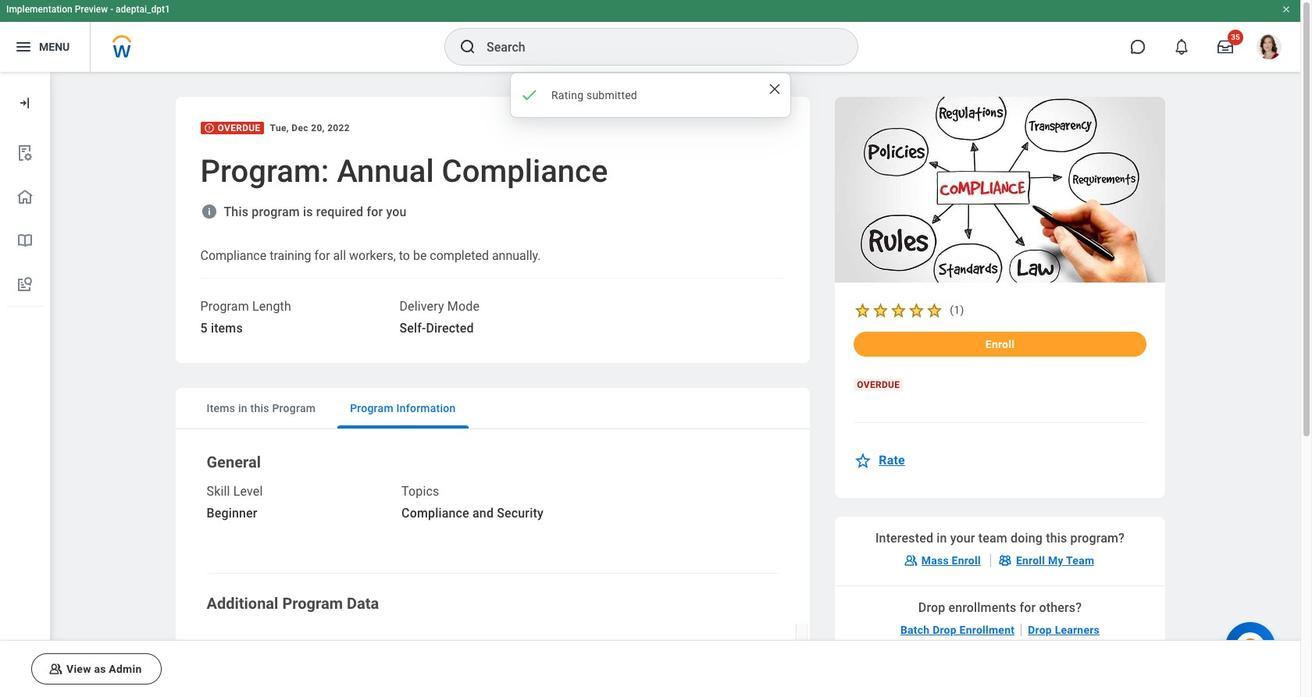 Task type: describe. For each thing, give the bounding box(es) containing it.
completed
[[430, 248, 489, 263]]

annual
[[337, 153, 434, 190]]

)
[[960, 304, 964, 316]]

star image
[[908, 301, 926, 319]]

menu
[[39, 40, 70, 53]]

enroll button
[[854, 332, 1147, 357]]

preview
[[75, 4, 108, 15]]

rate
[[879, 453, 905, 468]]

Search Workday  search field
[[487, 30, 826, 64]]

exclamation circle image
[[204, 123, 214, 134]]

delivery mode self-directed
[[400, 299, 480, 336]]

items
[[207, 402, 235, 415]]

additional program data
[[207, 595, 379, 613]]

check image
[[520, 86, 539, 105]]

report parameter image
[[16, 144, 34, 162]]

you
[[386, 205, 407, 220]]

level
[[233, 484, 263, 499]]

5
[[200, 321, 208, 336]]

close environment banner image
[[1282, 5, 1291, 14]]

profile logan mcneil image
[[1257, 34, 1282, 63]]

35 button
[[1209, 30, 1244, 64]]

rating submitted dialog
[[510, 73, 791, 118]]

interested
[[876, 531, 934, 546]]

2022
[[327, 123, 350, 134]]

enroll my team link
[[991, 548, 1104, 573]]

self-
[[400, 321, 426, 336]]

in for items
[[238, 402, 247, 415]]

star image inside rate button
[[854, 451, 873, 470]]

batch drop enrollment
[[901, 624, 1015, 636]]

topics compliance and security
[[402, 484, 544, 521]]

data
[[347, 595, 379, 613]]

to
[[399, 248, 410, 263]]

home image
[[16, 187, 34, 206]]

doing
[[1011, 531, 1043, 546]]

beginner
[[207, 506, 258, 521]]

0 horizontal spatial enroll
[[952, 554, 981, 567]]

( 1 )
[[950, 304, 964, 316]]

-
[[110, 4, 113, 15]]

topics
[[402, 484, 439, 499]]

rating
[[552, 89, 584, 102]]

view as admin button
[[31, 654, 161, 685]]

program inside program length 5 items
[[200, 299, 249, 314]]

(
[[950, 304, 954, 316]]

batch
[[901, 624, 930, 636]]

enroll for enroll
[[986, 338, 1015, 350]]

drop for drop learners
[[1028, 624, 1052, 636]]

program?
[[1071, 531, 1125, 546]]

and
[[473, 506, 494, 521]]

tue,
[[270, 123, 289, 134]]

1 vertical spatial compliance
[[200, 248, 267, 263]]

items in this program
[[207, 402, 316, 415]]

security
[[497, 506, 544, 521]]

as
[[94, 663, 106, 676]]

search image
[[459, 37, 477, 56]]

items in this program button
[[194, 388, 328, 429]]

drop learners
[[1028, 624, 1100, 636]]

annually.
[[492, 248, 541, 263]]

enrollments
[[949, 600, 1017, 615]]

program length 5 items
[[200, 299, 291, 336]]

program:
[[200, 153, 329, 190]]

media classroom image
[[903, 553, 918, 568]]

drop for drop enrollments for others?
[[919, 600, 946, 615]]

implementation preview -   adeptai_dpt1
[[6, 4, 170, 15]]

required
[[316, 205, 364, 220]]

tab list containing items in this program
[[175, 388, 810, 430]]

batch drop enrollment link
[[894, 618, 1021, 643]]

this
[[224, 205, 248, 220]]

my
[[1048, 554, 1064, 567]]

interested in your team doing this program?
[[876, 531, 1125, 546]]

items
[[211, 321, 243, 336]]

your
[[950, 531, 975, 546]]

justify image
[[14, 37, 33, 56]]

program inside button
[[272, 402, 316, 415]]

workers,
[[349, 248, 396, 263]]

compliance training for all workers, to be completed annually.
[[200, 248, 541, 263]]

menu button
[[0, 22, 90, 72]]

all
[[333, 248, 346, 263]]

mass enroll link
[[897, 548, 991, 573]]

media classroom image
[[48, 662, 63, 677]]

enrollment
[[960, 624, 1015, 636]]

menu banner
[[0, 0, 1301, 72]]



Task type: locate. For each thing, give the bounding box(es) containing it.
for left others?
[[1020, 600, 1036, 615]]

is
[[303, 205, 313, 220]]

drop right batch on the bottom of page
[[933, 624, 957, 636]]

directed
[[426, 321, 474, 336]]

0 horizontal spatial this
[[250, 402, 269, 415]]

for for drop
[[1020, 600, 1036, 615]]

0 vertical spatial this
[[250, 402, 269, 415]]

0 horizontal spatial in
[[238, 402, 247, 415]]

0 vertical spatial compliance
[[442, 153, 608, 190]]

star image
[[854, 301, 872, 319], [872, 301, 890, 319], [890, 301, 908, 319], [926, 301, 944, 319], [854, 451, 873, 470]]

program information button
[[338, 388, 468, 429]]

compliance inside topics compliance and security
[[402, 506, 469, 521]]

for
[[367, 205, 383, 220], [314, 248, 330, 263], [1020, 600, 1036, 615]]

0 vertical spatial in
[[238, 402, 247, 415]]

for left all
[[314, 248, 330, 263]]

2 vertical spatial for
[[1020, 600, 1036, 615]]

drop inside drop learners link
[[1028, 624, 1052, 636]]

in right items
[[238, 402, 247, 415]]

1 horizontal spatial overdue
[[857, 379, 900, 390]]

enroll
[[986, 338, 1015, 350], [952, 554, 981, 567], [1016, 554, 1045, 567]]

program
[[200, 299, 249, 314], [272, 402, 316, 415], [350, 402, 394, 415], [282, 595, 343, 613]]

be
[[413, 248, 427, 263]]

general
[[207, 453, 261, 472]]

rating submitted
[[552, 89, 637, 102]]

mode
[[447, 299, 480, 314]]

this
[[250, 402, 269, 415], [1046, 531, 1067, 546]]

program inside button
[[350, 402, 394, 415]]

20,
[[311, 123, 325, 134]]

mass
[[922, 554, 949, 567]]

contact card matrix manager image
[[998, 553, 1013, 568]]

program left information
[[350, 402, 394, 415]]

0 horizontal spatial overdue
[[218, 123, 261, 134]]

notifications large image
[[1174, 39, 1190, 55]]

2 horizontal spatial for
[[1020, 600, 1036, 615]]

overdue up rate button
[[857, 379, 900, 390]]

this program is required for you
[[224, 205, 407, 220]]

view as admin
[[66, 663, 142, 676]]

dec
[[292, 123, 308, 134]]

for for compliance
[[314, 248, 330, 263]]

enroll inside button
[[986, 338, 1015, 350]]

1 horizontal spatial in
[[937, 531, 947, 546]]

transformation import image
[[17, 95, 33, 111]]

inbox large image
[[1218, 39, 1234, 55]]

implementation
[[6, 4, 72, 15]]

admin
[[109, 663, 142, 676]]

1 vertical spatial overdue
[[857, 379, 900, 390]]

0 vertical spatial overdue
[[218, 123, 261, 134]]

delivery
[[400, 299, 444, 314]]

2 vertical spatial compliance
[[402, 506, 469, 521]]

1 vertical spatial for
[[314, 248, 330, 263]]

drop
[[919, 600, 946, 615], [933, 624, 957, 636], [1028, 624, 1052, 636]]

overdue
[[218, 123, 261, 134], [857, 379, 900, 390]]

1
[[954, 304, 960, 316]]

tue, dec 20, 2022
[[270, 123, 350, 134]]

team
[[1066, 554, 1095, 567]]

program left data
[[282, 595, 343, 613]]

program information
[[350, 402, 456, 415]]

1 vertical spatial this
[[1046, 531, 1067, 546]]

1 vertical spatial in
[[937, 531, 947, 546]]

learners
[[1055, 624, 1100, 636]]

program
[[252, 205, 300, 220]]

training
[[270, 248, 311, 263]]

compliance down topics
[[402, 506, 469, 521]]

mass enroll
[[922, 554, 981, 567]]

program right items
[[272, 402, 316, 415]]

others?
[[1039, 600, 1082, 615]]

for left you
[[367, 205, 383, 220]]

x image
[[767, 81, 783, 97]]

in inside button
[[238, 402, 247, 415]]

0 horizontal spatial for
[[314, 248, 330, 263]]

this right items
[[250, 402, 269, 415]]

submitted
[[587, 89, 637, 102]]

team
[[979, 531, 1008, 546]]

program up items
[[200, 299, 249, 314]]

1 horizontal spatial enroll
[[986, 338, 1015, 350]]

information
[[396, 402, 456, 415]]

in for interested
[[937, 531, 947, 546]]

0 vertical spatial for
[[367, 205, 383, 220]]

1 horizontal spatial for
[[367, 205, 383, 220]]

compliance down the check image
[[442, 153, 608, 190]]

book open image
[[16, 231, 34, 250]]

drop inside batch drop enrollment link
[[933, 624, 957, 636]]

skill level beginner
[[207, 484, 263, 521]]

enroll for enroll my team
[[1016, 554, 1045, 567]]

additional
[[207, 595, 278, 613]]

compliance
[[442, 153, 608, 190], [200, 248, 267, 263], [402, 506, 469, 521]]

drop learners link
[[1022, 618, 1106, 643]]

tab list
[[175, 388, 810, 430]]

rate button
[[854, 442, 915, 479]]

view
[[66, 663, 91, 676]]

35
[[1231, 33, 1240, 41]]

drop enrollments for others?
[[919, 600, 1082, 615]]

this up my
[[1046, 531, 1067, 546]]

overdue right exclamation circle image
[[218, 123, 261, 134]]

list
[[0, 131, 50, 307]]

length
[[252, 299, 291, 314]]

drop up batch on the bottom of page
[[919, 600, 946, 615]]

1 horizontal spatial this
[[1046, 531, 1067, 546]]

program: annual compliance
[[200, 153, 608, 190]]

in
[[238, 402, 247, 415], [937, 531, 947, 546]]

in left your on the right
[[937, 531, 947, 546]]

drop down others?
[[1028, 624, 1052, 636]]

compliance down "this"
[[200, 248, 267, 263]]

skill
[[207, 484, 230, 499]]

enroll my team
[[1016, 554, 1095, 567]]

info image
[[200, 203, 218, 220]]

2 horizontal spatial enroll
[[1016, 554, 1045, 567]]

adeptai_dpt1
[[116, 4, 170, 15]]

this inside items in this program button
[[250, 402, 269, 415]]



Task type: vqa. For each thing, say whether or not it's contained in the screenshot.
'Enroll My Team'
yes



